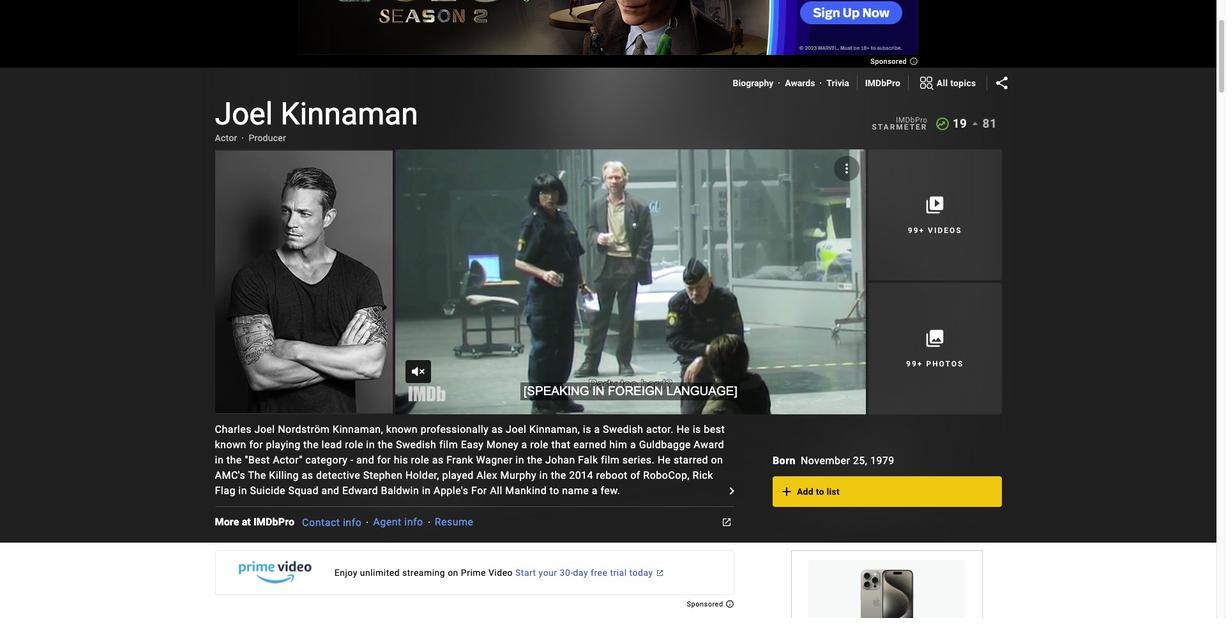 Task type: describe. For each thing, give the bounding box(es) containing it.
biography
[[733, 78, 774, 88]]

murphy
[[500, 469, 537, 481]]

joel kinnaman image
[[215, 150, 393, 413]]

in down holder, at the bottom left
[[422, 485, 431, 497]]

suicide
[[250, 485, 285, 497]]

1 vertical spatial for
[[377, 454, 391, 466]]

start your 30-day free trial today
[[515, 568, 653, 578]]

few.
[[601, 485, 621, 497]]

0 horizontal spatial as
[[302, 469, 313, 481]]

"best
[[245, 454, 270, 466]]

all topics button
[[909, 73, 986, 93]]

that
[[551, 439, 571, 451]]

imdbpro inside button
[[254, 516, 295, 528]]

imdbpro for imdbpro starmeter
[[896, 115, 928, 124]]

charles joel nordström kinnaman, known professionally as joel kinnaman, is a swedish actor. he is best known for playing the lead role in the swedish film easy money a role that earned him a guldbagge award in the "best actor" category - and for his role as frank wagner in the johan falk film series. he starred on amc's the killing as detective stephen holder, played alex murphy in the 2014 reboot of robocop, rick flag in suicide squad and edward baldwin in apple's for all mankind to name a few.
[[215, 423, 725, 497]]

biography button
[[733, 77, 774, 89]]

free
[[591, 568, 608, 578]]

the down johan
[[551, 469, 566, 481]]

him
[[609, 439, 628, 451]]

2014
[[569, 469, 593, 481]]

money
[[487, 439, 519, 451]]

holder,
[[406, 469, 439, 481]]

day
[[573, 568, 588, 578]]

in down johan
[[539, 469, 548, 481]]

the
[[248, 469, 266, 481]]

squad
[[288, 485, 319, 497]]

0 horizontal spatial swedish
[[396, 439, 437, 451]]

at
[[242, 516, 251, 528]]

johan
[[545, 454, 575, 466]]

stephen
[[363, 469, 403, 481]]

contact info
[[302, 516, 362, 528]]

0 horizontal spatial group
[[215, 149, 393, 414]]

all inside "charles joel nordström kinnaman, known professionally as joel kinnaman, is a swedish actor. he is best known for playing the lead role in the swedish film easy money a role that earned him a guldbagge award in the "best actor" category - and for his role as frank wagner in the johan falk film series. he starred on amc's the killing as detective stephen holder, played alex murphy in the 2014 reboot of robocop, rick flag in suicide squad and edward baldwin in apple's for all mankind to name a few."
[[490, 485, 503, 497]]

1 horizontal spatial and
[[356, 454, 374, 466]]

awards
[[785, 78, 815, 88]]

agent info
[[373, 516, 423, 528]]

1 vertical spatial and
[[322, 485, 340, 497]]

a left few.
[[592, 485, 598, 497]]

in up the amc's
[[215, 454, 224, 466]]

add to list button
[[773, 476, 1002, 507]]

actor
[[215, 133, 237, 143]]

imdbpro starmeter
[[872, 115, 928, 132]]

more at imdbpro button
[[215, 515, 302, 530]]

start
[[515, 568, 536, 578]]

starmeter
[[872, 123, 928, 132]]

99+ for 99+ photos
[[906, 360, 923, 369]]

0 vertical spatial he
[[677, 423, 690, 435]]

professionally
[[421, 423, 489, 435]]

lead
[[322, 439, 342, 451]]

charles joel nordström kinnaman, known professionally as joel kinnaman, is a swedish actor. he is best known for playing the lead role in the swedish film easy money a role that earned him a guldbagge award in the "best actor" category - and for his role as frank wagner in the johan falk film series. he starred on amc's the killing as detective stephen holder, played alex murphy in the 2014 reboot of robocop, rick flag in suicide squad and edward baldwin in apple's for all mankind to name a few. button
[[215, 422, 734, 499]]

"for all mankind" star joel kinnaman talks to imdb about how his role in a swedish stage production of "crime and punishment" helped him overcome his massive stage fright and changed his life. image
[[395, 149, 866, 414]]

25,
[[853, 454, 868, 467]]

reboot
[[596, 469, 628, 481]]

1 horizontal spatial to
[[816, 486, 824, 497]]

for
[[471, 485, 487, 497]]

81
[[983, 116, 997, 131]]

arrow drop up image
[[967, 116, 983, 132]]

category
[[305, 454, 348, 466]]

to inside "charles joel nordström kinnaman, known professionally as joel kinnaman, is a swedish actor. he is best known for playing the lead role in the swedish film easy money a role that earned him a guldbagge award in the "best actor" category - and for his role as frank wagner in the johan falk film series. he starred on amc's the killing as detective stephen holder, played alex murphy in the 2014 reboot of robocop, rick flag in suicide squad and edward baldwin in apple's for all mankind to name a few."
[[550, 485, 559, 497]]

kinnaman
[[281, 96, 418, 132]]

alex
[[477, 469, 498, 481]]

launch image
[[719, 515, 734, 530]]

agent info button
[[373, 516, 423, 528]]

detective
[[316, 469, 360, 481]]

-
[[350, 454, 354, 466]]

1 kinnaman, from the left
[[333, 423, 383, 435]]

0 vertical spatial film
[[439, 439, 458, 451]]

1 horizontal spatial film
[[601, 454, 620, 466]]

nordström
[[278, 423, 330, 435]]

0 vertical spatial swedish
[[603, 423, 644, 435]]

1 is from the left
[[583, 423, 591, 435]]

agent
[[373, 516, 402, 528]]

99+ videos button
[[869, 149, 1002, 281]]

photos
[[926, 360, 964, 369]]

all topics
[[937, 78, 976, 88]]

joel up money
[[506, 423, 527, 435]]

the up the amc's
[[227, 454, 242, 466]]

watch joel kinnaman on the role that changed his life element
[[395, 149, 866, 414]]

amc's
[[215, 469, 245, 481]]

1 horizontal spatial role
[[411, 454, 429, 466]]

0 vertical spatial for
[[249, 439, 263, 451]]

contact
[[302, 516, 340, 528]]

trivia
[[827, 78, 849, 88]]

add
[[797, 486, 814, 497]]

2 horizontal spatial role
[[530, 439, 549, 451]]

edward
[[342, 485, 378, 497]]

rick
[[693, 469, 713, 481]]

november
[[801, 454, 850, 467]]

info for contact info
[[343, 516, 362, 528]]

joel up playing
[[254, 423, 275, 435]]

in up murphy
[[516, 454, 524, 466]]

in right flag
[[238, 485, 247, 497]]

more
[[215, 516, 239, 528]]

1 horizontal spatial group
[[395, 149, 866, 414]]

of
[[631, 469, 641, 481]]

99+ photos
[[906, 360, 964, 369]]

19
[[953, 116, 967, 131]]



Task type: vqa. For each thing, say whether or not it's contained in the screenshot.
a
yes



Task type: locate. For each thing, give the bounding box(es) containing it.
swedish
[[603, 423, 644, 435], [396, 439, 437, 451]]

imdbpro left categories image
[[865, 78, 900, 88]]

falk
[[578, 454, 598, 466]]

joel
[[215, 96, 273, 132], [254, 423, 275, 435], [506, 423, 527, 435]]

a up earned
[[594, 423, 600, 435]]

imdbpro left popularity up image
[[896, 115, 928, 124]]

1 vertical spatial he
[[658, 454, 671, 466]]

video player application
[[395, 149, 866, 414]]

joel up actor
[[215, 96, 273, 132]]

series.
[[623, 454, 655, 466]]

all
[[937, 78, 948, 88], [490, 485, 503, 497]]

robocop,
[[643, 469, 690, 481]]

0 vertical spatial as
[[492, 423, 503, 435]]

video autoplay preference image
[[839, 161, 855, 176]]

starred
[[674, 454, 708, 466]]

role up holder, at the bottom left
[[411, 454, 429, 466]]

group
[[395, 149, 866, 414], [215, 149, 393, 414]]

2 is from the left
[[693, 423, 701, 435]]

mankind
[[505, 485, 547, 497]]

1 horizontal spatial is
[[693, 423, 701, 435]]

1 vertical spatial film
[[601, 454, 620, 466]]

imdbpro for imdbpro
[[865, 78, 900, 88]]

role up '-'
[[345, 439, 363, 451]]

apple's
[[434, 485, 468, 497]]

1 horizontal spatial all
[[937, 78, 948, 88]]

as up money
[[492, 423, 503, 435]]

played
[[442, 469, 474, 481]]

known
[[386, 423, 418, 435], [215, 439, 246, 451]]

kinnaman, up the lead
[[333, 423, 383, 435]]

imdbpro
[[865, 78, 900, 88], [896, 115, 928, 124], [254, 516, 295, 528]]

film down professionally
[[439, 439, 458, 451]]

0 horizontal spatial to
[[550, 485, 559, 497]]

99+ inside 'button'
[[908, 226, 925, 235]]

sponsored
[[871, 57, 909, 66], [687, 601, 725, 609]]

sponsored inside section
[[871, 57, 909, 66]]

2 info from the left
[[404, 516, 423, 528]]

contact info button
[[302, 516, 362, 528]]

list
[[827, 486, 840, 497]]

as up squad
[[302, 469, 313, 481]]

2 horizontal spatial as
[[492, 423, 503, 435]]

awards button
[[785, 77, 815, 89]]

best
[[704, 423, 725, 435]]

today
[[629, 568, 653, 578]]

swedish up his
[[396, 439, 437, 451]]

for up the "best
[[249, 439, 263, 451]]

flag
[[215, 485, 236, 497]]

1 vertical spatial as
[[432, 454, 444, 466]]

0 horizontal spatial he
[[658, 454, 671, 466]]

1 vertical spatial swedish
[[396, 439, 437, 451]]

0 horizontal spatial kinnaman,
[[333, 423, 383, 435]]

is
[[583, 423, 591, 435], [693, 423, 701, 435]]

imdbpro inside imdbpro starmeter
[[896, 115, 928, 124]]

0 horizontal spatial info
[[343, 516, 362, 528]]

imdbpro right the at
[[254, 516, 295, 528]]

1 horizontal spatial info
[[404, 516, 423, 528]]

1 horizontal spatial known
[[386, 423, 418, 435]]

wagner
[[476, 454, 513, 466]]

0 horizontal spatial sponsored
[[687, 601, 725, 609]]

name
[[562, 485, 589, 497]]

0 vertical spatial sponsored
[[871, 57, 909, 66]]

and
[[356, 454, 374, 466], [322, 485, 340, 497]]

the up stephen
[[378, 439, 393, 451]]

to
[[550, 485, 559, 497], [816, 486, 824, 497]]

swedish up him at the bottom
[[603, 423, 644, 435]]

on
[[711, 454, 723, 466]]

he right actor.
[[677, 423, 690, 435]]

imdbpro button
[[865, 77, 900, 89]]

born november 25, 1979
[[773, 454, 895, 467]]

earned
[[573, 439, 607, 451]]

videos
[[928, 226, 962, 235]]

1 vertical spatial 99+
[[906, 360, 923, 369]]

0 vertical spatial and
[[356, 454, 374, 466]]

playing
[[266, 439, 301, 451]]

30-
[[560, 568, 573, 578]]

sponsored content section
[[299, 0, 918, 66]]

0 horizontal spatial is
[[583, 423, 591, 435]]

0 horizontal spatial known
[[215, 439, 246, 451]]

0 vertical spatial imdbpro
[[865, 78, 900, 88]]

1 vertical spatial imdbpro
[[896, 115, 928, 124]]

he
[[677, 423, 690, 435], [658, 454, 671, 466]]

and down the detective
[[322, 485, 340, 497]]

film
[[439, 439, 458, 451], [601, 454, 620, 466]]

he down guldbagge
[[658, 454, 671, 466]]

categories image
[[919, 75, 934, 91]]

award
[[694, 439, 724, 451]]

actor.
[[646, 423, 674, 435]]

0 vertical spatial all
[[937, 78, 948, 88]]

99+
[[908, 226, 925, 235], [906, 360, 923, 369]]

the down nordström
[[303, 439, 319, 451]]

1 horizontal spatial as
[[432, 454, 444, 466]]

0 horizontal spatial film
[[439, 439, 458, 451]]

to left name
[[550, 485, 559, 497]]

a right him at the bottom
[[630, 439, 636, 451]]

99+ left videos
[[908, 226, 925, 235]]

kinnaman, up that
[[529, 423, 580, 435]]

0 horizontal spatial and
[[322, 485, 340, 497]]

1 horizontal spatial kinnaman,
[[529, 423, 580, 435]]

born
[[773, 454, 796, 467]]

0 horizontal spatial for
[[249, 439, 263, 451]]

99+ left 'photos'
[[906, 360, 923, 369]]

0 horizontal spatial all
[[490, 485, 503, 497]]

all right categories image
[[937, 78, 948, 88]]

his
[[394, 454, 408, 466]]

in up stephen
[[366, 439, 375, 451]]

and right '-'
[[356, 454, 374, 466]]

is up earned
[[583, 423, 591, 435]]

0 vertical spatial known
[[386, 423, 418, 435]]

99+ for 99+ videos
[[908, 226, 925, 235]]

known down charles
[[215, 439, 246, 451]]

99+ videos
[[908, 226, 962, 235]]

2 vertical spatial as
[[302, 469, 313, 481]]

trivia button
[[827, 77, 849, 89]]

99+ photos button
[[869, 283, 1002, 414]]

1 vertical spatial all
[[490, 485, 503, 497]]

1979
[[870, 454, 895, 467]]

topics
[[951, 78, 976, 88]]

the up murphy
[[527, 454, 543, 466]]

resume
[[435, 516, 474, 528]]

1 info from the left
[[343, 516, 362, 528]]

as
[[492, 423, 503, 435], [432, 454, 444, 466], [302, 469, 313, 481]]

producer
[[249, 133, 286, 143]]

1 vertical spatial sponsored
[[687, 601, 725, 609]]

1 horizontal spatial he
[[677, 423, 690, 435]]

info right agent
[[404, 516, 423, 528]]

1 horizontal spatial sponsored
[[871, 57, 909, 66]]

frank
[[447, 454, 473, 466]]

volume off image
[[411, 364, 426, 379]]

1 vertical spatial known
[[215, 439, 246, 451]]

joel kinnaman
[[215, 96, 418, 132]]

actor"
[[273, 454, 303, 466]]

99+ inside button
[[906, 360, 923, 369]]

info for agent info
[[404, 516, 423, 528]]

for
[[249, 439, 263, 451], [377, 454, 391, 466]]

for up stephen
[[377, 454, 391, 466]]

is left best
[[693, 423, 701, 435]]

easy
[[461, 439, 484, 451]]

guldbagge
[[639, 439, 691, 451]]

a right money
[[522, 439, 527, 451]]

add to list
[[797, 486, 840, 497]]

1 horizontal spatial for
[[377, 454, 391, 466]]

your
[[539, 568, 557, 578]]

0 horizontal spatial role
[[345, 439, 363, 451]]

role
[[345, 439, 363, 451], [530, 439, 549, 451], [411, 454, 429, 466]]

to left list
[[816, 486, 824, 497]]

share on social media image
[[994, 75, 1009, 91]]

charles
[[215, 423, 252, 435]]

all right for
[[490, 485, 503, 497]]

start your 30-day free trial today link
[[215, 551, 734, 596]]

resume button
[[435, 516, 474, 528]]

popularity up image
[[935, 116, 950, 132]]

more at imdbpro
[[215, 516, 295, 528]]

film up reboot
[[601, 454, 620, 466]]

2 kinnaman, from the left
[[529, 423, 580, 435]]

role left that
[[530, 439, 549, 451]]

add image
[[779, 484, 794, 499]]

0 vertical spatial 99+
[[908, 226, 925, 235]]

as up holder, at the bottom left
[[432, 454, 444, 466]]

info right contact on the bottom of page
[[343, 516, 362, 528]]

2 vertical spatial imdbpro
[[254, 516, 295, 528]]

baldwin
[[381, 485, 419, 497]]

1 horizontal spatial swedish
[[603, 423, 644, 435]]

known up his
[[386, 423, 418, 435]]



